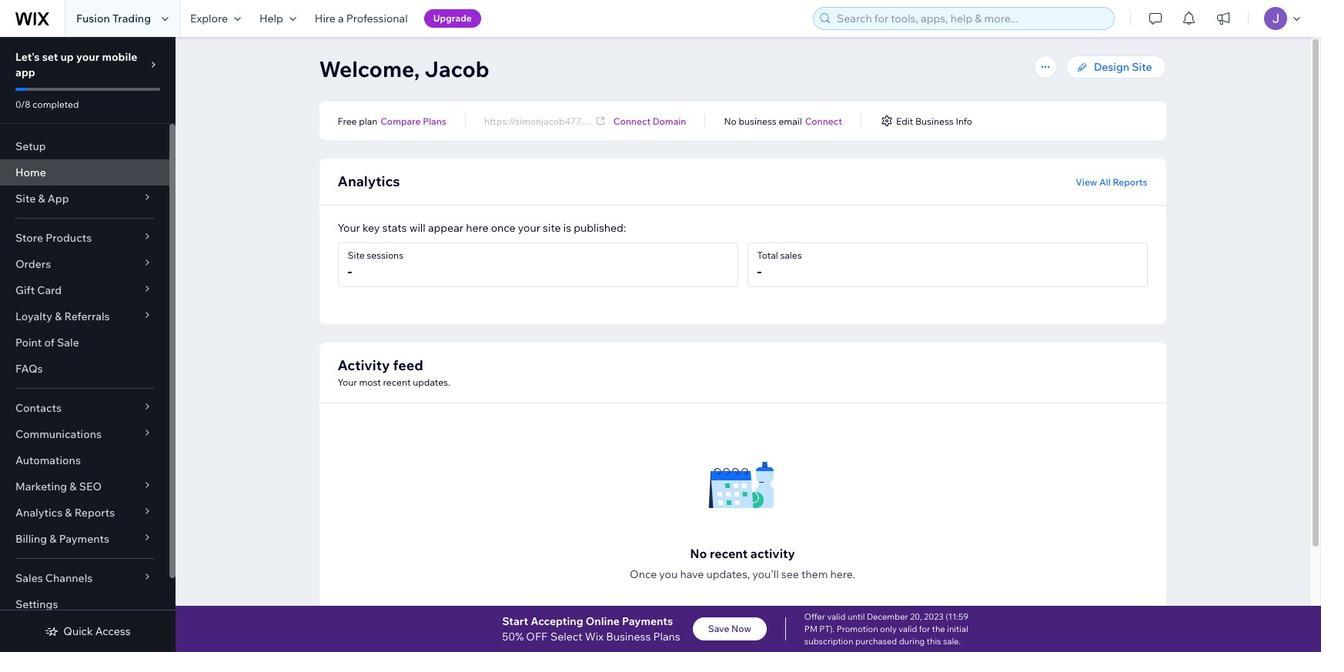Task type: locate. For each thing, give the bounding box(es) containing it.
welcome,
[[319, 55, 420, 82]]

sale.
[[801, 508, 820, 519], [943, 636, 961, 647]]

1 vertical spatial during
[[899, 636, 925, 647]]

connect
[[614, 115, 651, 127], [805, 115, 842, 127]]

0 vertical spatial site
[[1132, 60, 1153, 74]]

pt). down them
[[820, 624, 835, 635]]

0 horizontal spatial during
[[753, 508, 781, 519]]

offer inside offer valid until december 20, 2023 (11:59 pm pt). promotion only valid for the initial subscription purchased during this sale.
[[805, 611, 826, 622]]

1 vertical spatial no
[[690, 546, 707, 561]]

1 horizontal spatial during
[[899, 636, 925, 647]]

automations link
[[0, 447, 169, 474]]

pm down them
[[805, 624, 818, 635]]

1 vertical spatial business
[[649, 228, 715, 247]]

reports
[[1113, 176, 1148, 188]]

0 vertical spatial 50%
[[508, 169, 597, 223]]

site inside site sessions -
[[348, 250, 365, 261]]

point of sale
[[15, 336, 79, 350]]

1 horizontal spatial (11:59
[[946, 611, 969, 622]]

point
[[15, 336, 42, 350]]

offer for offer valid until december 20, 2023 (11:59 pm pt). promotion only valid for the initial subscription purchased during this sale.
[[805, 611, 826, 622]]

1 vertical spatial purchased
[[856, 636, 897, 647]]

subscription inside offer valid until december 20, 2023 (11:59 pm pt). promotion only valid for the initial subscription purchased during this sale.
[[805, 636, 854, 647]]

0 vertical spatial wix
[[617, 228, 645, 247]]

site left sessions
[[348, 250, 365, 261]]

initial
[[624, 508, 647, 519], [947, 624, 969, 635]]

published:
[[574, 221, 626, 235]]

you'll
[[753, 568, 779, 581]]

2 vertical spatial business
[[606, 630, 651, 644]]

plans right compare
[[423, 115, 447, 127]]

free plan compare plans
[[338, 115, 447, 127]]

2023 inside offer valid until december 20, 2023 (11:59 pm pt). promotion only valid for the initial subscription purchased during this sale.
[[924, 611, 944, 622]]

0 horizontal spatial only
[[551, 508, 569, 519]]

0 horizontal spatial pt).
[[752, 493, 769, 505]]

initial inside offer valid until december 20, 2023 (11:59 pm pt). promotion only valid for the initial subscription purchased during this sale.
[[947, 624, 969, 635]]

december for offer valid until december 20, 2023 (11:59 pm pt).
[[623, 493, 668, 505]]

0 vertical spatial your
[[76, 50, 100, 64]]

select right site
[[567, 228, 614, 247]]

start accepting online payments 50% off select wix business plans
[[502, 615, 681, 644]]

0 horizontal spatial offer
[[555, 493, 578, 505]]

0 vertical spatial no
[[724, 115, 737, 127]]

your left site
[[518, 221, 541, 235]]

0 horizontal spatial the
[[608, 508, 622, 519]]

1 vertical spatial select
[[551, 630, 583, 644]]

1 vertical spatial subscription
[[805, 636, 854, 647]]

payments
[[635, 271, 706, 291]]

hire a professional
[[315, 12, 408, 25]]

site right design at the top
[[1132, 60, 1153, 74]]

pm inside offer valid until december 20, 2023 (11:59 pm pt). promotion only valid for the initial subscription purchased during this sale.
[[805, 624, 818, 635]]

0 horizontal spatial 20,
[[670, 493, 683, 505]]

0 horizontal spatial subscription
[[649, 508, 703, 519]]

1 vertical spatial your
[[338, 377, 357, 388]]

50% inside 'start accepting online payments 50% off select wix business plans'
[[502, 630, 524, 644]]

off down the accepting
[[526, 630, 548, 644]]

20,
[[670, 493, 683, 505], [910, 611, 923, 622]]

-
[[586, 144, 591, 164], [732, 144, 737, 164], [348, 263, 352, 280], [757, 263, 762, 280]]

trading
[[666, 115, 697, 127]]

(11:59
[[709, 493, 734, 505], [946, 611, 969, 622]]

2 vertical spatial wix
[[585, 630, 604, 644]]

analytics
[[338, 173, 400, 190]]

pm for offer valid until december 20, 2023 (11:59 pm pt). promotion only valid for the initial subscription purchased during this sale.
[[805, 624, 818, 635]]

1 horizontal spatial the
[[932, 624, 946, 635]]

2 vertical spatial plans
[[653, 630, 681, 644]]

business up payments
[[649, 228, 715, 247]]

1 horizontal spatial for
[[919, 624, 931, 635]]

0 horizontal spatial plans
[[423, 115, 447, 127]]

until
[[602, 493, 621, 505], [848, 611, 865, 622]]

1 horizontal spatial off
[[605, 169, 694, 223]]

0 horizontal spatial sale.
[[801, 508, 820, 519]]

0 vertical spatial 2023
[[685, 493, 707, 505]]

1 horizontal spatial promotion
[[837, 624, 878, 635]]

0 horizontal spatial promotion
[[504, 508, 549, 519]]

compare plans link
[[381, 114, 447, 128]]

accept online payments and bookings
[[534, 271, 807, 291]]

0 horizontal spatial 2023
[[685, 493, 707, 505]]

connect right the email
[[805, 115, 842, 127]]

view
[[1076, 176, 1098, 188]]

the
[[608, 508, 622, 519], [932, 624, 946, 635]]

0/8
[[15, 99, 30, 110]]

1 vertical spatial 2023
[[924, 611, 944, 622]]

off inside 50% off sale select wix business plans
[[605, 169, 694, 223]]

(11:59 inside offer valid until december 20, 2023 (11:59 pm pt). promotion only valid for the initial subscription purchased during this sale.
[[946, 611, 969, 622]]

save
[[708, 623, 730, 635]]

wix down online
[[585, 630, 604, 644]]

no up the 'have'
[[690, 546, 707, 561]]

1 horizontal spatial no
[[724, 115, 737, 127]]

off down - limited time only - at top
[[605, 169, 694, 223]]

0 vertical spatial subscription
[[649, 508, 703, 519]]

1 horizontal spatial 20,
[[910, 611, 923, 622]]

1 horizontal spatial plans
[[653, 630, 681, 644]]

upgrade button
[[424, 9, 481, 28]]

0 horizontal spatial off
[[526, 630, 548, 644]]

wix left ads
[[596, 325, 623, 344]]

hire
[[315, 12, 336, 25]]

business inside "edit business info" button
[[916, 115, 954, 127]]

connect domain
[[614, 115, 687, 127]]

select down the accepting
[[551, 630, 583, 644]]

1 vertical spatial this
[[927, 636, 942, 647]]

close image
[[917, 131, 926, 140]]

during inside offer valid until december 20, 2023 (11:59 pm pt). promotion only valid for the initial subscription purchased during this sale.
[[899, 636, 925, 647]]

pm
[[736, 493, 750, 505], [805, 624, 818, 635]]

quick access
[[63, 625, 131, 638]]

during
[[753, 508, 781, 519], [899, 636, 925, 647]]

let's
[[15, 50, 40, 64]]

1 vertical spatial your
[[518, 221, 541, 235]]

business inside 'start accepting online payments 50% off select wix business plans'
[[606, 630, 651, 644]]

- limited time only -
[[586, 144, 737, 164]]

business up close icon
[[916, 115, 954, 127]]

0 horizontal spatial site
[[348, 250, 365, 261]]

0 vertical spatial initial
[[624, 508, 647, 519]]

50%
[[508, 169, 597, 223], [502, 630, 524, 644]]

subscription down here.
[[805, 636, 854, 647]]

until up the promotion only valid for the initial subscription purchased during this sale.
[[602, 493, 621, 505]]

1 your from the top
[[338, 221, 360, 235]]

your inside the activity feed your most recent updates.
[[338, 377, 357, 388]]

1 vertical spatial december
[[867, 611, 909, 622]]

until for offer valid until december 20, 2023 (11:59 pm pt). promotion only valid for the initial subscription purchased during this sale.
[[848, 611, 865, 622]]

1 vertical spatial 50%
[[502, 630, 524, 644]]

0 vertical spatial your
[[338, 221, 360, 235]]

1 vertical spatial recent
[[710, 546, 748, 561]]

this
[[783, 508, 799, 519], [927, 636, 942, 647]]

until inside offer valid until december 20, 2023 (11:59 pm pt). promotion only valid for the initial subscription purchased during this sale.
[[848, 611, 865, 622]]

2 your from the top
[[338, 377, 357, 388]]

1 horizontal spatial pm
[[805, 624, 818, 635]]

all
[[1100, 176, 1111, 188]]

0 horizontal spatial connect
[[614, 115, 651, 127]]

your left key on the left of page
[[338, 221, 360, 235]]

1 vertical spatial plans
[[718, 228, 758, 247]]

december
[[623, 493, 668, 505], [867, 611, 909, 622]]

recent down feed
[[383, 377, 411, 388]]

purchased
[[705, 508, 751, 519], [856, 636, 897, 647]]

welcome, jacob
[[319, 55, 490, 82]]

0 vertical spatial select
[[567, 228, 614, 247]]

1 horizontal spatial recent
[[710, 546, 748, 561]]

your right up
[[76, 50, 100, 64]]

no for business
[[724, 115, 737, 127]]

1 vertical spatial site
[[348, 250, 365, 261]]

view all reports
[[1076, 176, 1148, 188]]

off
[[605, 169, 694, 223], [526, 630, 548, 644]]

connect link
[[805, 114, 842, 128]]

access
[[95, 625, 131, 638]]

recent up updates,
[[710, 546, 748, 561]]

1 horizontal spatial purchased
[[856, 636, 897, 647]]

offer
[[555, 493, 578, 505], [805, 611, 826, 622]]

plans up total
[[718, 228, 758, 247]]

your left most
[[338, 377, 357, 388]]

online
[[586, 615, 620, 628]]

once
[[491, 221, 516, 235]]

1 vertical spatial only
[[880, 624, 897, 635]]

subscription down offer valid until december 20, 2023 (11:59 pm pt).
[[649, 508, 703, 519]]

1 horizontal spatial connect
[[805, 115, 842, 127]]

pt). inside offer valid until december 20, 2023 (11:59 pm pt). promotion only valid for the initial subscription purchased during this sale.
[[820, 624, 835, 635]]

december for offer valid until december 20, 2023 (11:59 pm pt). promotion only valid for the initial subscription purchased during this sale.
[[867, 611, 909, 622]]

1 vertical spatial sale.
[[943, 636, 961, 647]]

1 vertical spatial off
[[526, 630, 548, 644]]

pm up no recent activity once you have updates, you'll see them here.
[[736, 493, 750, 505]]

upgrade
[[433, 12, 472, 24]]

design site link
[[1067, 55, 1166, 79]]

subscription
[[649, 508, 703, 519], [805, 636, 854, 647]]

2 horizontal spatial plans
[[718, 228, 758, 247]]

0 vertical spatial for
[[594, 508, 606, 519]]

1 horizontal spatial subscription
[[805, 636, 854, 647]]

0 vertical spatial pm
[[736, 493, 750, 505]]

no
[[724, 115, 737, 127], [690, 546, 707, 561]]

20, inside offer valid until december 20, 2023 (11:59 pm pt). promotion only valid for the initial subscription purchased during this sale.
[[910, 611, 923, 622]]

1 vertical spatial 20,
[[910, 611, 923, 622]]

no for recent
[[690, 546, 707, 561]]

0 vertical spatial business
[[916, 115, 954, 127]]

Search for tools, apps, help & more... field
[[833, 8, 1110, 29]]

plans
[[423, 115, 447, 127], [718, 228, 758, 247], [653, 630, 681, 644]]

select
[[567, 228, 614, 247], [551, 630, 583, 644]]

0 vertical spatial off
[[605, 169, 694, 223]]

1 horizontal spatial initial
[[947, 624, 969, 635]]

1 vertical spatial (11:59
[[946, 611, 969, 622]]

1 vertical spatial offer
[[805, 611, 826, 622]]

sale
[[57, 336, 79, 350]]

1 vertical spatial until
[[848, 611, 865, 622]]

0 vertical spatial until
[[602, 493, 621, 505]]

until down here.
[[848, 611, 865, 622]]

1 horizontal spatial offer
[[805, 611, 826, 622]]

1 horizontal spatial pt).
[[820, 624, 835, 635]]

promotion
[[504, 508, 549, 519], [837, 624, 878, 635]]

0 horizontal spatial december
[[623, 493, 668, 505]]

(11:59 for offer valid until december 20, 2023 (11:59 pm pt).
[[709, 493, 734, 505]]

business
[[916, 115, 954, 127], [649, 228, 715, 247], [606, 630, 651, 644]]

0 vertical spatial pt).
[[752, 493, 769, 505]]

0 horizontal spatial no
[[690, 546, 707, 561]]

select inside 50% off sale select wix business plans
[[567, 228, 614, 247]]

1 horizontal spatial sale.
[[943, 636, 961, 647]]

updates,
[[707, 568, 750, 581]]

https://simonjacob477.wixsite.com/fusion-trading link
[[484, 114, 697, 130]]

sidebar element
[[0, 37, 176, 652]]

0 vertical spatial december
[[623, 493, 668, 505]]

0 horizontal spatial (11:59
[[709, 493, 734, 505]]

50% off sale select wix business plans
[[508, 169, 816, 247]]

wix up online
[[617, 228, 645, 247]]

sale
[[702, 169, 816, 223]]

1 horizontal spatial until
[[848, 611, 865, 622]]

for inside offer valid until december 20, 2023 (11:59 pm pt). promotion only valid for the initial subscription purchased during this sale.
[[919, 624, 931, 635]]

1 horizontal spatial only
[[880, 624, 897, 635]]

1 horizontal spatial site
[[1132, 60, 1153, 74]]

faqs
[[15, 362, 43, 376]]

jacob
[[425, 55, 490, 82]]

2023 for offer valid until december 20, 2023 (11:59 pm pt).
[[685, 493, 707, 505]]

0 vertical spatial purchased
[[705, 508, 751, 519]]

no left business
[[724, 115, 737, 127]]

2023
[[685, 493, 707, 505], [924, 611, 944, 622]]

1 vertical spatial promotion
[[837, 624, 878, 635]]

trading
[[112, 12, 151, 25]]

pt). for offer valid until december 20, 2023 (11:59 pm pt).
[[752, 493, 769, 505]]

business down payments
[[606, 630, 651, 644]]

1 vertical spatial pm
[[805, 624, 818, 635]]

pt). up activity
[[752, 493, 769, 505]]

them
[[802, 568, 828, 581]]

until for offer valid until december 20, 2023 (11:59 pm pt).
[[602, 493, 621, 505]]

connect domain link
[[614, 114, 687, 128]]

purchased up no recent activity once you have updates, you'll see them here.
[[705, 508, 751, 519]]

professional
[[346, 12, 408, 25]]

wix inside 'start accepting online payments 50% off select wix business plans'
[[585, 630, 604, 644]]

no inside no recent activity once you have updates, you'll see them here.
[[690, 546, 707, 561]]

0 vertical spatial only
[[551, 508, 569, 519]]

0 horizontal spatial initial
[[624, 508, 647, 519]]

plans down payments
[[653, 630, 681, 644]]

december inside offer valid until december 20, 2023 (11:59 pm pt). promotion only valid for the initial subscription purchased during this sale.
[[867, 611, 909, 622]]

purchased down here.
[[856, 636, 897, 647]]

1 horizontal spatial december
[[867, 611, 909, 622]]

0 horizontal spatial recent
[[383, 377, 411, 388]]

and
[[710, 271, 737, 291]]

promotion only valid for the initial subscription purchased during this sale.
[[504, 508, 820, 519]]

most
[[359, 377, 381, 388]]

offer for offer valid until december 20, 2023 (11:59 pm pt).
[[555, 493, 578, 505]]

0 vertical spatial this
[[783, 508, 799, 519]]

0 horizontal spatial pm
[[736, 493, 750, 505]]

connect up the limited
[[614, 115, 651, 127]]

0 vertical spatial 20,
[[670, 493, 683, 505]]

0 vertical spatial during
[[753, 508, 781, 519]]

pm for offer valid until december 20, 2023 (11:59 pm pt).
[[736, 493, 750, 505]]

1 vertical spatial for
[[919, 624, 931, 635]]

quick access button
[[45, 625, 131, 638]]



Task type: describe. For each thing, give the bounding box(es) containing it.
offer valid until december 20, 2023 (11:59 pm pt). promotion only valid for the initial subscription purchased during this sale.
[[805, 611, 969, 647]]

0 horizontal spatial for
[[594, 508, 606, 519]]

info
[[956, 115, 973, 127]]

pt). for offer valid until december 20, 2023 (11:59 pm pt). promotion only valid for the initial subscription purchased during this sale.
[[820, 624, 835, 635]]

bookings
[[740, 271, 807, 291]]

total
[[757, 250, 778, 261]]

0 horizontal spatial purchased
[[705, 508, 751, 519]]

edit business info button
[[880, 114, 973, 128]]

1 horizontal spatial your
[[518, 221, 541, 235]]

1 vertical spatial wix
[[596, 325, 623, 344]]

set
[[42, 50, 58, 64]]

let's set up your mobile app
[[15, 50, 137, 79]]

edit
[[896, 115, 914, 127]]

explore
[[190, 12, 228, 25]]

no recent activity once you have updates, you'll see them here.
[[630, 546, 856, 581]]

off inside 'start accepting online payments 50% off select wix business plans'
[[526, 630, 548, 644]]

mobile
[[102, 50, 137, 64]]

https://simonjacob477.wixsite.com/fusion-
[[484, 115, 666, 127]]

recent inside no recent activity once you have updates, you'll see them here.
[[710, 546, 748, 561]]

plan
[[359, 115, 378, 127]]

only inside offer valid until december 20, 2023 (11:59 pm pt). promotion only valid for the initial subscription purchased during this sale.
[[880, 624, 897, 635]]

your key stats will appear here once your site is published:
[[338, 221, 626, 235]]

automations
[[15, 454, 81, 467]]

your inside let's set up your mobile app
[[76, 50, 100, 64]]

business inside 50% off sale select wix business plans
[[649, 228, 715, 247]]

settings link
[[0, 591, 169, 618]]

up
[[60, 50, 74, 64]]

payments
[[622, 615, 673, 628]]

hire a professional link
[[306, 0, 417, 37]]

- inside site sessions -
[[348, 263, 352, 280]]

fusion
[[76, 12, 110, 25]]

remove wix ads
[[534, 325, 652, 344]]

home
[[15, 166, 46, 179]]

accepting
[[531, 615, 583, 628]]

no business email connect
[[724, 115, 842, 127]]

total sales -
[[757, 250, 802, 280]]

settings
[[15, 598, 58, 611]]

1 connect from the left
[[614, 115, 651, 127]]

20, for offer valid until december 20, 2023 (11:59 pm pt).
[[670, 493, 683, 505]]

once
[[630, 568, 657, 581]]

- inside total sales -
[[757, 263, 762, 280]]

here
[[466, 221, 489, 235]]

offer valid until december 20, 2023 (11:59 pm pt).
[[555, 493, 769, 505]]

stats
[[382, 221, 407, 235]]

you
[[660, 568, 678, 581]]

completed
[[33, 99, 79, 110]]

(11:59 for offer valid until december 20, 2023 (11:59 pm pt). promotion only valid for the initial subscription purchased during this sale.
[[946, 611, 969, 622]]

activity
[[338, 357, 390, 374]]

50% inside 50% off sale select wix business plans
[[508, 169, 597, 223]]

start
[[502, 615, 528, 628]]

https://simonjacob477.wixsite.com/fusion-trading
[[484, 115, 697, 127]]

0 vertical spatial promotion
[[504, 508, 549, 519]]

0 vertical spatial sale.
[[801, 508, 820, 519]]

site
[[543, 221, 561, 235]]

design
[[1094, 60, 1130, 74]]

will
[[409, 221, 426, 235]]

remove
[[534, 325, 592, 344]]

home link
[[0, 159, 169, 186]]

2023 for offer valid until december 20, 2023 (11:59 pm pt). promotion only valid for the initial subscription purchased during this sale.
[[924, 611, 944, 622]]

compare
[[381, 115, 421, 127]]

sessions
[[367, 250, 404, 261]]

free
[[338, 115, 357, 127]]

0 vertical spatial the
[[608, 508, 622, 519]]

save now button
[[693, 618, 767, 641]]

wix inside 50% off sale select wix business plans
[[617, 228, 645, 247]]

help
[[260, 12, 283, 25]]

plans inside 50% off sale select wix business plans
[[718, 228, 758, 247]]

select inside 'start accepting online payments 50% off select wix business plans'
[[551, 630, 583, 644]]

see
[[782, 568, 799, 581]]

here.
[[831, 568, 856, 581]]

ads
[[626, 325, 652, 344]]

help button
[[250, 0, 306, 37]]

activity
[[751, 546, 795, 561]]

design site
[[1094, 60, 1153, 74]]

app
[[15, 65, 35, 79]]

is
[[564, 221, 571, 235]]

plans inside 'start accepting online payments 50% off select wix business plans'
[[653, 630, 681, 644]]

purchased inside offer valid until december 20, 2023 (11:59 pm pt). promotion only valid for the initial subscription purchased during this sale.
[[856, 636, 897, 647]]

this inside offer valid until december 20, 2023 (11:59 pm pt). promotion only valid for the initial subscription purchased during this sale.
[[927, 636, 942, 647]]

site sessions -
[[348, 250, 404, 280]]

time
[[654, 144, 690, 164]]

activity feed your most recent updates.
[[338, 357, 450, 388]]

20, for offer valid until december 20, 2023 (11:59 pm pt). promotion only valid for the initial subscription purchased during this sale.
[[910, 611, 923, 622]]

faqs link
[[0, 356, 169, 382]]

business
[[739, 115, 777, 127]]

promotion inside offer valid until december 20, 2023 (11:59 pm pt). promotion only valid for the initial subscription purchased during this sale.
[[837, 624, 878, 635]]

sales
[[780, 250, 802, 261]]

recent inside the activity feed your most recent updates.
[[383, 377, 411, 388]]

key
[[363, 221, 380, 235]]

feed
[[393, 357, 423, 374]]

setup
[[15, 139, 46, 153]]

only
[[694, 144, 729, 164]]

of
[[44, 336, 55, 350]]

quick
[[63, 625, 93, 638]]

0 horizontal spatial this
[[783, 508, 799, 519]]

updates.
[[413, 377, 450, 388]]

sale. inside offer valid until december 20, 2023 (11:59 pm pt). promotion only valid for the initial subscription purchased during this sale.
[[943, 636, 961, 647]]

limited
[[594, 144, 650, 164]]

2 connect from the left
[[805, 115, 842, 127]]

save now
[[708, 623, 752, 635]]

domain
[[653, 115, 687, 127]]

email
[[779, 115, 802, 127]]

the inside offer valid until december 20, 2023 (11:59 pm pt). promotion only valid for the initial subscription purchased during this sale.
[[932, 624, 946, 635]]

point of sale link
[[0, 330, 169, 356]]



Task type: vqa. For each thing, say whether or not it's contained in the screenshot.
& inside dropdown button
no



